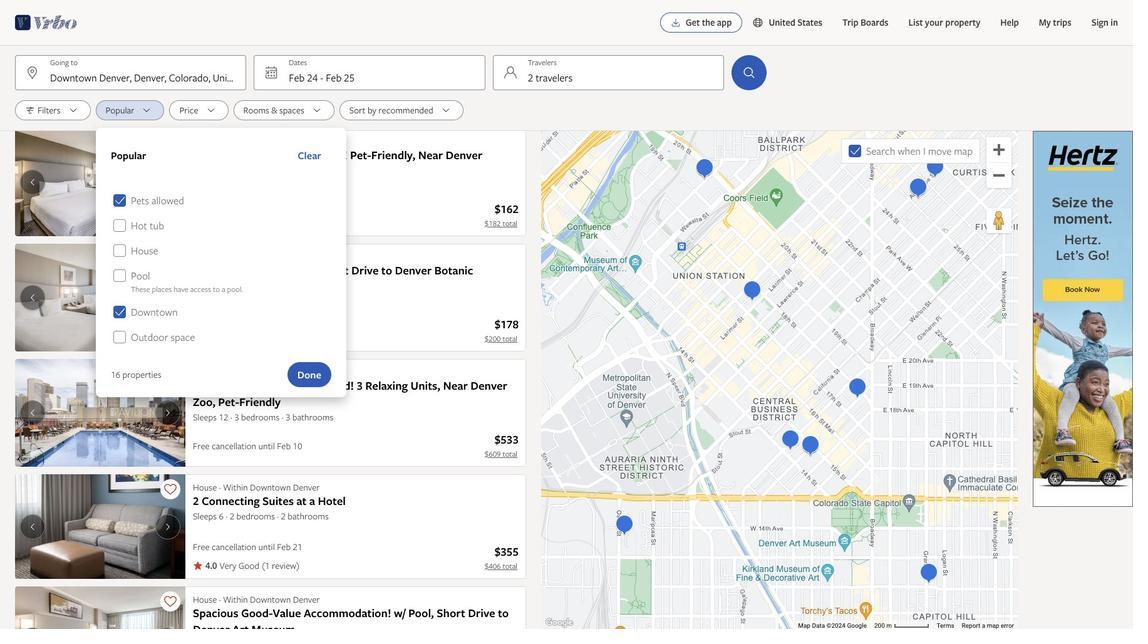 Task type: describe. For each thing, give the bounding box(es) containing it.
xsmall image
[[193, 561, 203, 571]]

pool
[[131, 269, 150, 283]]

property
[[946, 16, 981, 28]]

suites
[[263, 493, 294, 509]]

show previous image for you found it! 2 comfortable units, w/ pool, close to denver art museum image
[[25, 62, 40, 72]]

$162 $182 total
[[485, 201, 519, 229]]

museum
[[252, 622, 295, 629]]

16
[[111, 369, 120, 380]]

denver inside house · within downtown denver 2 connecting suites at a  hotel sleeps 6 · 2 bedrooms · 2 bathrooms
[[293, 481, 320, 493]]

at
[[297, 493, 307, 509]]

in
[[1111, 16, 1119, 28]]

4.0 very good (1 review)
[[206, 560, 300, 572]]

small image
[[753, 17, 769, 28]]

$406
[[485, 561, 501, 572]]

24
[[307, 71, 318, 85]]

1 vertical spatial popular
[[111, 149, 146, 162]]

hot
[[131, 219, 147, 233]]

house for 2
[[193, 481, 217, 493]]

show next image for you found it! 2 comfortable units, w/ pool, close to denver art museum image
[[160, 62, 175, 72]]

my
[[1040, 16, 1052, 28]]

help
[[1001, 16, 1019, 28]]

show next image for best value, quality stay! short drive to denver botanic gardens, pet-friendly image
[[160, 293, 175, 303]]

1 denver, from the left
[[99, 71, 132, 85]]

travelers
[[536, 71, 573, 85]]

united states button
[[743, 10, 833, 35]]

free cancellation until feb 21
[[193, 541, 302, 553]]

house · within downtown denver always a great idea to unwind! 3 relaxing units, near denver zoo, pet-friendly sleeps 12 · 3 bedrooms · 3 bathrooms
[[193, 366, 508, 423]]

home
[[220, 147, 251, 163]]

downtown for 2
[[250, 481, 291, 493]]

· down idea
[[282, 411, 284, 423]]

good-
[[241, 605, 273, 621]]

house for always
[[193, 366, 217, 378]]

$609 total button
[[484, 449, 519, 459]]

w/
[[394, 605, 406, 621]]

trip
[[843, 16, 859, 28]]

your
[[926, 16, 944, 28]]

best
[[193, 263, 216, 278]]

sign in button
[[1082, 10, 1129, 35]]

bedrooms inside house · within downtown denver always a great idea to unwind! 3 relaxing units, near denver zoo, pet-friendly sleeps 12 · 3 bedrooms · 3 bathrooms
[[241, 411, 280, 423]]

feb right -
[[326, 71, 342, 85]]

near inside house · within downtown denver always a great idea to unwind! 3 relaxing units, near denver zoo, pet-friendly sleeps 12 · 3 bedrooms · 3 bathrooms
[[443, 378, 468, 394]]

show next image for 2 connecting suites at a  hotel image
[[160, 522, 175, 532]]

tub
[[150, 219, 164, 233]]

to
[[296, 378, 309, 394]]

$178 $200 total
[[485, 316, 519, 344]]

trip boards link
[[833, 10, 899, 35]]

2 right '6'
[[230, 510, 235, 522]]

show previous image for best value, quality stay! short drive to denver botanic gardens, pet-friendly image
[[25, 293, 40, 303]]

outdoor space
[[131, 330, 195, 344]]

app
[[717, 16, 732, 28]]

· right 12
[[231, 411, 232, 423]]

house for spacious
[[193, 593, 217, 605]]

3 until from the top
[[259, 541, 275, 553]]

total for $355
[[503, 561, 518, 572]]

value
[[273, 605, 301, 621]]

near inside your home away from home! pet-friendly, near denver international airport
[[418, 147, 443, 163]]

cancellation for always a great idea to unwind! 3 relaxing units, near denver zoo, pet-friendly
[[212, 440, 256, 452]]

states inside dropdown button
[[244, 71, 270, 85]]

great
[[240, 378, 269, 394]]

your home away from home! pet-friendly, near denver international airport
[[193, 147, 483, 179]]

art
[[233, 622, 249, 629]]

total for $533
[[503, 449, 518, 459]]

$355
[[495, 544, 519, 560]]

show next image for always a great idea to unwind! 3 relaxing units, near denver zoo, pet-friendly image
[[160, 408, 175, 418]]

boards
[[861, 16, 889, 28]]

guest room image
[[15, 474, 186, 579]]

3 free from the top
[[193, 541, 210, 553]]

vrbo logo image
[[15, 13, 77, 33]]

feb left 21
[[277, 541, 291, 553]]

accommodation!
[[304, 605, 391, 621]]

unwind!
[[311, 378, 354, 394]]

· up '6'
[[219, 481, 221, 493]]

6
[[219, 510, 224, 522]]

rooms & spaces
[[244, 104, 304, 116]]

spaces
[[280, 104, 304, 116]]

within for a
[[223, 366, 248, 378]]

list your property
[[909, 16, 981, 28]]

best value, quality stay! short drive to denver botanic gardens, pet-friendly
[[193, 263, 473, 295]]

list your property link
[[899, 10, 991, 35]]

get the app
[[686, 16, 732, 28]]

denver inside best value, quality stay! short drive to denver botanic gardens, pet-friendly
[[395, 263, 432, 278]]

botanic
[[435, 263, 473, 278]]

· down the suites at the bottom of the page
[[277, 510, 279, 522]]

swimming pool image
[[15, 359, 186, 467]]

25
[[344, 71, 355, 85]]

trip boards
[[843, 16, 889, 28]]

downtown down show next image for best value, quality stay! short drive to denver botanic gardens, pet-friendly
[[131, 305, 178, 319]]

colorado,
[[169, 71, 210, 85]]

free cancellation until feb 10 for always a great idea to unwind! 3 relaxing units, near denver zoo, pet-friendly
[[193, 440, 302, 452]]

home!
[[314, 147, 348, 163]]

clear
[[298, 149, 321, 162]]

america
[[284, 71, 319, 85]]

downtown denver, denver, colorado, united states of america button
[[15, 55, 319, 90]]

map
[[955, 144, 973, 158]]

$533
[[495, 432, 519, 447]]

$355 $406 total
[[485, 544, 519, 572]]

pool,
[[409, 605, 434, 621]]

clear button
[[288, 143, 332, 168]]

a for great
[[231, 378, 237, 394]]

recommended
[[379, 104, 434, 116]]

pet- inside best value, quality stay! short drive to denver botanic gardens, pet-friendly
[[241, 279, 262, 295]]

sleeps inside house · within downtown denver 2 connecting suites at a  hotel sleeps 6 · 2 bedrooms · 2 bathrooms
[[193, 510, 217, 522]]

friendly inside best value, quality stay! short drive to denver botanic gardens, pet-friendly
[[262, 279, 304, 295]]

until for best value, quality stay! short drive to denver botanic gardens, pet-friendly
[[259, 325, 275, 337]]

(1
[[262, 560, 270, 572]]

by
[[368, 104, 377, 116]]

very
[[220, 560, 237, 572]]

pets allowed
[[131, 194, 184, 207]]

sign
[[1092, 16, 1109, 28]]

cancellation for best value, quality stay! short drive to denver botanic gardens, pet-friendly
[[212, 325, 256, 337]]

bathrooms inside house · within downtown denver 2 connecting suites at a  hotel sleeps 6 · 2 bedrooms · 2 bathrooms
[[288, 510, 329, 522]]

search image
[[742, 65, 757, 80]]

price
[[180, 104, 198, 116]]

pets
[[131, 194, 149, 207]]



Task type: locate. For each thing, give the bounding box(es) containing it.
my trips link
[[1030, 10, 1082, 35]]

downtown left to
[[250, 366, 291, 378]]

my trips
[[1040, 16, 1072, 28]]

total down $533
[[503, 449, 518, 459]]

· inside "house · within downtown denver spacious good-value accommodation! w/ pool, short drive to denver art museum"
[[219, 593, 221, 605]]

0 vertical spatial free cancellation until feb 10
[[193, 325, 302, 337]]

2 horizontal spatial 3
[[357, 378, 363, 394]]

10 for best value, quality stay! short drive to denver botanic gardens, pet-friendly
[[293, 325, 302, 337]]

10 up done button
[[293, 325, 302, 337]]

search when i move map
[[867, 144, 973, 158]]

pool.
[[227, 284, 243, 295]]

2 free cancellation until feb 10 from the top
[[193, 440, 302, 452]]

1 vertical spatial cancellation
[[212, 440, 256, 452]]

2 within from the top
[[223, 481, 248, 493]]

sort by recommended button
[[340, 100, 464, 120]]

friendly down great
[[239, 394, 281, 410]]

within up '6'
[[223, 481, 248, 493]]

total for $178
[[503, 333, 518, 344]]

1 vertical spatial near
[[443, 378, 468, 394]]

done
[[298, 368, 321, 382]]

3 cancellation from the top
[[212, 541, 256, 553]]

hotel
[[318, 493, 346, 509]]

free cancellation until feb 10
[[193, 325, 302, 337], [193, 440, 302, 452]]

cancellation down pool.
[[212, 325, 256, 337]]

2 total from the top
[[503, 333, 518, 344]]

short inside "house · within downtown denver spacious good-value accommodation! w/ pool, short drive to denver art museum"
[[437, 605, 466, 621]]

until for always a great idea to unwind! 3 relaxing units, near denver zoo, pet-friendly
[[259, 440, 275, 452]]

total for $162
[[503, 218, 518, 229]]

a left great
[[231, 378, 237, 394]]

1 total from the top
[[503, 218, 518, 229]]

0 horizontal spatial 3
[[235, 411, 239, 423]]

popular down the downtown denver, denver, colorado, united states of america dropdown button
[[106, 104, 134, 116]]

filters button
[[15, 100, 91, 120]]

1 free cancellation until feb 10 from the top
[[193, 325, 302, 337]]

0 horizontal spatial united
[[213, 71, 241, 85]]

group containing your home away from home! pet-friendly, near denver international airport
[[0, 13, 541, 629]]

0 vertical spatial states
[[798, 16, 823, 28]]

3 left the relaxing
[[357, 378, 363, 394]]

within up art
[[223, 593, 248, 605]]

1 within from the top
[[223, 366, 248, 378]]

1 vertical spatial pet-
[[241, 279, 262, 295]]

sleeps down zoo,
[[193, 411, 217, 423]]

0 vertical spatial short
[[320, 263, 349, 278]]

download the app button image
[[671, 18, 681, 28]]

sleeps inside house · within downtown denver always a great idea to unwind! 3 relaxing units, near denver zoo, pet-friendly sleeps 12 · 3 bedrooms · 3 bathrooms
[[193, 411, 217, 423]]

1 vertical spatial a
[[231, 378, 237, 394]]

get the app link
[[660, 13, 743, 33]]

3 down idea
[[286, 411, 290, 423]]

1 vertical spatial friendly
[[239, 394, 281, 410]]

2 vertical spatial cancellation
[[212, 541, 256, 553]]

downtown for spacious
[[250, 593, 291, 605]]

of
[[272, 71, 281, 85]]

get
[[686, 16, 700, 28]]

0 horizontal spatial drive
[[352, 263, 379, 278]]

google image
[[545, 617, 574, 629]]

0 vertical spatial within
[[223, 366, 248, 378]]

total inside $355 $406 total
[[503, 561, 518, 572]]

1 horizontal spatial short
[[437, 605, 466, 621]]

popular down popular button
[[111, 149, 146, 162]]

0 horizontal spatial pet-
[[218, 394, 239, 410]]

downtown for always
[[250, 366, 291, 378]]

feb up done button
[[277, 325, 291, 337]]

1 vertical spatial short
[[437, 605, 466, 621]]

gardens,
[[193, 279, 239, 295]]

1 vertical spatial until
[[259, 440, 275, 452]]

2 denver, from the left
[[134, 71, 166, 85]]

outdoor
[[131, 330, 168, 344]]

free cancellation until feb 10 down pool.
[[193, 325, 302, 337]]

within for connecting
[[223, 481, 248, 493]]

drive down $406
[[468, 605, 496, 621]]

bathrooms down at
[[288, 510, 329, 522]]

downtown left at
[[250, 481, 291, 493]]

to inside pool these places have access to a pool.
[[213, 284, 220, 295]]

always
[[193, 378, 229, 394]]

value,
[[218, 263, 250, 278]]

house inside house · within downtown denver 2 connecting suites at a  hotel sleeps 6 · 2 bedrooms · 2 bathrooms
[[193, 481, 217, 493]]

rooms
[[244, 104, 269, 116]]

within inside house · within downtown denver 2 connecting suites at a  hotel sleeps 6 · 2 bedrooms · 2 bathrooms
[[223, 481, 248, 493]]

0 horizontal spatial short
[[320, 263, 349, 278]]

bathrooms inside house · within downtown denver always a great idea to unwind! 3 relaxing units, near denver zoo, pet-friendly sleeps 12 · 3 bedrooms · 3 bathrooms
[[293, 411, 334, 423]]

2 sleeps from the top
[[193, 510, 217, 522]]

downtown inside house · within downtown denver 2 connecting suites at a  hotel sleeps 6 · 2 bedrooms · 2 bathrooms
[[250, 481, 291, 493]]

search
[[867, 144, 896, 158]]

0 horizontal spatial to
[[213, 284, 220, 295]]

2 unit with king bed. exact unit will be assigned upon arrival. views, colors, and decor may vary. image from the top
[[15, 587, 186, 629]]

friendly inside house · within downtown denver always a great idea to unwind! 3 relaxing units, near denver zoo, pet-friendly sleeps 12 · 3 bedrooms · 3 bathrooms
[[239, 394, 281, 410]]

until up great
[[259, 325, 275, 337]]

2 vertical spatial within
[[223, 593, 248, 605]]

· down very at the bottom
[[219, 593, 221, 605]]

popular inside button
[[106, 104, 134, 116]]

drive inside best value, quality stay! short drive to denver botanic gardens, pet-friendly
[[352, 263, 379, 278]]

pet- up 12
[[218, 394, 239, 410]]

bedrooms inside house · within downtown denver 2 connecting suites at a  hotel sleeps 6 · 2 bedrooms · 2 bathrooms
[[237, 510, 275, 522]]

0 vertical spatial friendly
[[262, 279, 304, 295]]

house · within downtown denver spacious good-value accommodation! w/ pool, short drive to denver art museum
[[193, 593, 509, 629]]

space
[[171, 330, 195, 344]]

the
[[702, 16, 715, 28]]

4 total from the top
[[503, 561, 518, 572]]

sleeps left '6'
[[193, 510, 217, 522]]

0 vertical spatial bathrooms
[[293, 411, 334, 423]]

total inside $533 $609 total
[[503, 449, 518, 459]]

short right stay!
[[320, 263, 349, 278]]

denver
[[446, 147, 483, 163], [395, 263, 432, 278], [293, 366, 320, 378], [471, 378, 508, 394], [293, 481, 320, 493], [293, 593, 320, 605], [193, 622, 230, 629]]

1 horizontal spatial united
[[769, 16, 796, 28]]

a inside pool these places have access to a pool.
[[222, 284, 225, 295]]

1 sleeps from the top
[[193, 411, 217, 423]]

feb left 24
[[289, 71, 305, 85]]

0 horizontal spatial a
[[222, 284, 225, 295]]

friendly down 'quality'
[[262, 279, 304, 295]]

pet- right home! at the left top
[[350, 147, 371, 163]]

0 vertical spatial a
[[222, 284, 225, 295]]

2 inside "dropdown button"
[[528, 71, 533, 85]]

your
[[193, 147, 217, 163]]

cancellation up very at the bottom
[[212, 541, 256, 553]]

house
[[131, 244, 158, 258], [193, 366, 217, 378], [193, 481, 217, 493], [193, 593, 217, 605]]

quality
[[252, 263, 289, 278]]

house · within downtown denver 2 connecting suites at a  hotel sleeps 6 · 2 bedrooms · 2 bathrooms
[[193, 481, 346, 522]]

bedrooms
[[241, 411, 280, 423], [237, 510, 275, 522]]

2 travelers button
[[493, 55, 724, 90]]

short right pool,
[[437, 605, 466, 621]]

united right app
[[769, 16, 796, 28]]

states inside button
[[798, 16, 823, 28]]

price button
[[170, 100, 228, 120]]

united inside button
[[769, 16, 796, 28]]

1 horizontal spatial drive
[[468, 605, 496, 621]]

unit with king bed. exact unit will be assigned upon arrival. views, colors, and decor may vary. image
[[15, 128, 186, 236], [15, 587, 186, 629]]

house inside "house · within downtown denver spacious good-value accommodation! w/ pool, short drive to denver art museum"
[[193, 593, 217, 605]]

0 vertical spatial until
[[259, 325, 275, 337]]

0 vertical spatial drive
[[352, 263, 379, 278]]

places
[[152, 284, 172, 295]]

group
[[0, 13, 541, 629]]

near right friendly,
[[418, 147, 443, 163]]

1 vertical spatial 10
[[293, 440, 302, 452]]

3 right 12
[[235, 411, 239, 423]]

downtown
[[50, 71, 97, 85], [131, 305, 178, 319], [250, 366, 291, 378], [250, 481, 291, 493], [250, 593, 291, 605]]

united right colorado,
[[213, 71, 241, 85]]

0 vertical spatial popular
[[106, 104, 134, 116]]

0 vertical spatial to
[[382, 263, 392, 278]]

2 vertical spatial until
[[259, 541, 275, 553]]

2 horizontal spatial pet-
[[350, 147, 371, 163]]

united inside dropdown button
[[213, 71, 241, 85]]

2 horizontal spatial a
[[309, 493, 315, 509]]

0 vertical spatial sleeps
[[193, 411, 217, 423]]

properties
[[122, 369, 161, 380]]

2 travelers
[[528, 71, 573, 85]]

hot tub
[[131, 219, 164, 233]]

denver inside your home away from home! pet-friendly, near denver international airport
[[446, 147, 483, 163]]

1 unit with king bed. exact unit will be assigned upon arrival. views, colors, and decor may vary. image from the top
[[15, 128, 186, 236]]

pet- inside house · within downtown denver always a great idea to unwind! 3 relaxing units, near denver zoo, pet-friendly sleeps 12 · 3 bedrooms · 3 bathrooms
[[218, 394, 239, 410]]

pet- inside your home away from home! pet-friendly, near denver international airport
[[350, 147, 371, 163]]

4.0
[[206, 560, 217, 572]]

2 left connecting
[[193, 493, 199, 509]]

total down $162 at the left of the page
[[503, 218, 518, 229]]

2 horizontal spatial to
[[498, 605, 509, 621]]

free down the access
[[193, 325, 210, 337]]

total down $178
[[503, 333, 518, 344]]

a inside house · within downtown denver 2 connecting suites at a  hotel sleeps 6 · 2 bedrooms · 2 bathrooms
[[309, 493, 315, 509]]

1 vertical spatial bedrooms
[[237, 510, 275, 522]]

0 vertical spatial unit with king bed. exact unit will be assigned upon arrival. views, colors, and decor may vary. image
[[15, 128, 186, 236]]

free for always a great idea to unwind! 3 relaxing units, near denver zoo, pet-friendly
[[193, 440, 210, 452]]

within inside house · within downtown denver always a great idea to unwind! 3 relaxing units, near denver zoo, pet-friendly sleeps 12 · 3 bedrooms · 3 bathrooms
[[223, 366, 248, 378]]

10
[[293, 325, 302, 337], [293, 440, 302, 452]]

house inside house · within downtown denver always a great idea to unwind! 3 relaxing units, near denver zoo, pet-friendly sleeps 12 · 3 bedrooms · 3 bathrooms
[[193, 366, 217, 378]]

downtown inside house · within downtown denver always a great idea to unwind! 3 relaxing units, near denver zoo, pet-friendly sleeps 12 · 3 bedrooms · 3 bathrooms
[[250, 366, 291, 378]]

2 vertical spatial pet-
[[218, 394, 239, 410]]

a left pool.
[[222, 284, 225, 295]]

free for best value, quality stay! short drive to denver botanic gardens, pet-friendly
[[193, 325, 210, 337]]

states left trip
[[798, 16, 823, 28]]

within up 12
[[223, 366, 248, 378]]

review)
[[272, 560, 300, 572]]

0 vertical spatial bedrooms
[[241, 411, 280, 423]]

2 vertical spatial a
[[309, 493, 315, 509]]

1 vertical spatial sleeps
[[193, 510, 217, 522]]

from
[[284, 147, 311, 163]]

1 vertical spatial free
[[193, 440, 210, 452]]

downtown denver, denver, colorado, united states of america
[[50, 71, 319, 85]]

within inside "house · within downtown denver spacious good-value accommodation! w/ pool, short drive to denver art museum"
[[223, 593, 248, 605]]

0 vertical spatial near
[[418, 147, 443, 163]]

pool these places have access to a pool.
[[131, 269, 243, 295]]

connecting
[[202, 493, 260, 509]]

a for pool.
[[222, 284, 225, 295]]

done button
[[287, 362, 332, 387]]

have
[[174, 284, 189, 295]]

free up xsmall icon
[[193, 541, 210, 553]]

total inside $162 $182 total
[[503, 218, 518, 229]]

free cancellation until feb 10 for best value, quality stay! short drive to denver botanic gardens, pet-friendly
[[193, 325, 302, 337]]

sort by recommended
[[350, 104, 434, 116]]

until up house · within downtown denver 2 connecting suites at a  hotel sleeps 6 · 2 bedrooms · 2 bathrooms
[[259, 440, 275, 452]]

16 properties
[[111, 369, 161, 380]]

2 10 from the top
[[293, 440, 302, 452]]

unit with 2 queen beds. exact unit will be assigned upon arrival. views, colors, and decor may vary. image
[[15, 244, 186, 352]]

2 free from the top
[[193, 440, 210, 452]]

downtown inside "house · within downtown denver spacious good-value accommodation! w/ pool, short drive to denver art museum"
[[250, 593, 291, 605]]

a right at
[[309, 493, 315, 509]]

1 vertical spatial states
[[244, 71, 270, 85]]

free cancellation until feb 10 down 12
[[193, 440, 302, 452]]

1 horizontal spatial states
[[798, 16, 823, 28]]

i
[[924, 144, 926, 158]]

1 vertical spatial united
[[213, 71, 241, 85]]

to inside best value, quality stay! short drive to denver botanic gardens, pet-friendly
[[382, 263, 392, 278]]

2 vertical spatial free
[[193, 541, 210, 553]]

1 vertical spatial drive
[[468, 605, 496, 621]]

united
[[769, 16, 796, 28], [213, 71, 241, 85]]

rooms & spaces button
[[233, 100, 335, 120]]

sign in
[[1092, 16, 1119, 28]]

states left of
[[244, 71, 270, 85]]

drive right stay!
[[352, 263, 379, 278]]

bedrooms down the suites at the bottom of the page
[[237, 510, 275, 522]]

$609
[[485, 449, 501, 459]]

10 up at
[[293, 440, 302, 452]]

1 vertical spatial to
[[213, 284, 220, 295]]

12
[[219, 411, 228, 423]]

2 cancellation from the top
[[212, 440, 256, 452]]

total down $355
[[503, 561, 518, 572]]

· left great
[[219, 366, 221, 378]]

to inside "house · within downtown denver spacious good-value accommodation! w/ pool, short drive to denver art museum"
[[498, 605, 509, 621]]

short inside best value, quality stay! short drive to denver botanic gardens, pet-friendly
[[320, 263, 349, 278]]

downtown up filters button
[[50, 71, 97, 85]]

relaxing
[[366, 378, 408, 394]]

feb up the suites at the bottom of the page
[[277, 440, 291, 452]]

3 within from the top
[[223, 593, 248, 605]]

downtown up museum
[[250, 593, 291, 605]]

1 cancellation from the top
[[212, 325, 256, 337]]

away
[[253, 147, 281, 163]]

help link
[[991, 10, 1030, 35]]

0 vertical spatial 10
[[293, 325, 302, 337]]

bathrooms down to
[[293, 411, 334, 423]]

show previous image for your home away from home! pet-friendly, near denver international airport image
[[25, 177, 40, 187]]

map region
[[541, 131, 1018, 629]]

$533 $609 total
[[485, 432, 519, 459]]

0 vertical spatial pet-
[[350, 147, 371, 163]]

1 horizontal spatial to
[[382, 263, 392, 278]]

3 total from the top
[[503, 449, 518, 459]]

1 until from the top
[[259, 325, 275, 337]]

10 for always a great idea to unwind! 3 relaxing units, near denver zoo, pet-friendly
[[293, 440, 302, 452]]

· right '6'
[[226, 510, 228, 522]]

0 vertical spatial free
[[193, 325, 210, 337]]

drive
[[352, 263, 379, 278], [468, 605, 496, 621]]

·
[[219, 366, 221, 378], [231, 411, 232, 423], [282, 411, 284, 423], [219, 481, 221, 493], [226, 510, 228, 522], [277, 510, 279, 522], [219, 593, 221, 605]]

1 vertical spatial within
[[223, 481, 248, 493]]

trips
[[1054, 16, 1072, 28]]

cancellation down 12
[[212, 440, 256, 452]]

-
[[320, 71, 324, 85]]

1 horizontal spatial 3
[[286, 411, 290, 423]]

denver,
[[99, 71, 132, 85], [134, 71, 166, 85]]

within for good-
[[223, 593, 248, 605]]

1 vertical spatial free cancellation until feb 10
[[193, 440, 302, 452]]

downtown inside dropdown button
[[50, 71, 97, 85]]

until up the (1
[[259, 541, 275, 553]]

1 horizontal spatial a
[[231, 378, 237, 394]]

1 vertical spatial bathrooms
[[288, 510, 329, 522]]

near
[[418, 147, 443, 163], [443, 378, 468, 394]]

0 vertical spatial cancellation
[[212, 325, 256, 337]]

2 vertical spatial to
[[498, 605, 509, 621]]

0 horizontal spatial states
[[244, 71, 270, 85]]

0 horizontal spatial denver,
[[99, 71, 132, 85]]

$406 total button
[[484, 561, 519, 572]]

2 left the travelers
[[528, 71, 533, 85]]

a inside house · within downtown denver always a great idea to unwind! 3 relaxing units, near denver zoo, pet-friendly sleeps 12 · 3 bedrooms · 3 bathrooms
[[231, 378, 237, 394]]

total inside $178 $200 total
[[503, 333, 518, 344]]

2 until from the top
[[259, 440, 275, 452]]

show previous image for always a great idea to unwind! 3 relaxing units, near denver zoo, pet-friendly image
[[25, 408, 40, 418]]

2 down the suites at the bottom of the page
[[281, 510, 286, 522]]

stay!
[[292, 263, 318, 278]]

1 10 from the top
[[293, 325, 302, 337]]

1 horizontal spatial pet-
[[241, 279, 262, 295]]

units,
[[411, 378, 441, 394]]

pet- down value,
[[241, 279, 262, 295]]

0 vertical spatial united
[[769, 16, 796, 28]]

drive inside "house · within downtown denver spacious good-value accommodation! w/ pool, short drive to denver art museum"
[[468, 605, 496, 621]]

show previous image for 2 connecting suites at a  hotel image
[[25, 522, 40, 532]]

1 free from the top
[[193, 325, 210, 337]]

1 horizontal spatial denver,
[[134, 71, 166, 85]]

bedrooms down great
[[241, 411, 280, 423]]

1 vertical spatial unit with king bed. exact unit will be assigned upon arrival. views, colors, and decor may vary. image
[[15, 587, 186, 629]]

free down zoo,
[[193, 440, 210, 452]]

allowed
[[152, 194, 184, 207]]

when
[[898, 144, 921, 158]]

$200 total button
[[484, 333, 519, 344]]

near right units,
[[443, 378, 468, 394]]

sort
[[350, 104, 366, 116]]



Task type: vqa. For each thing, say whether or not it's contained in the screenshot.
Units,
yes



